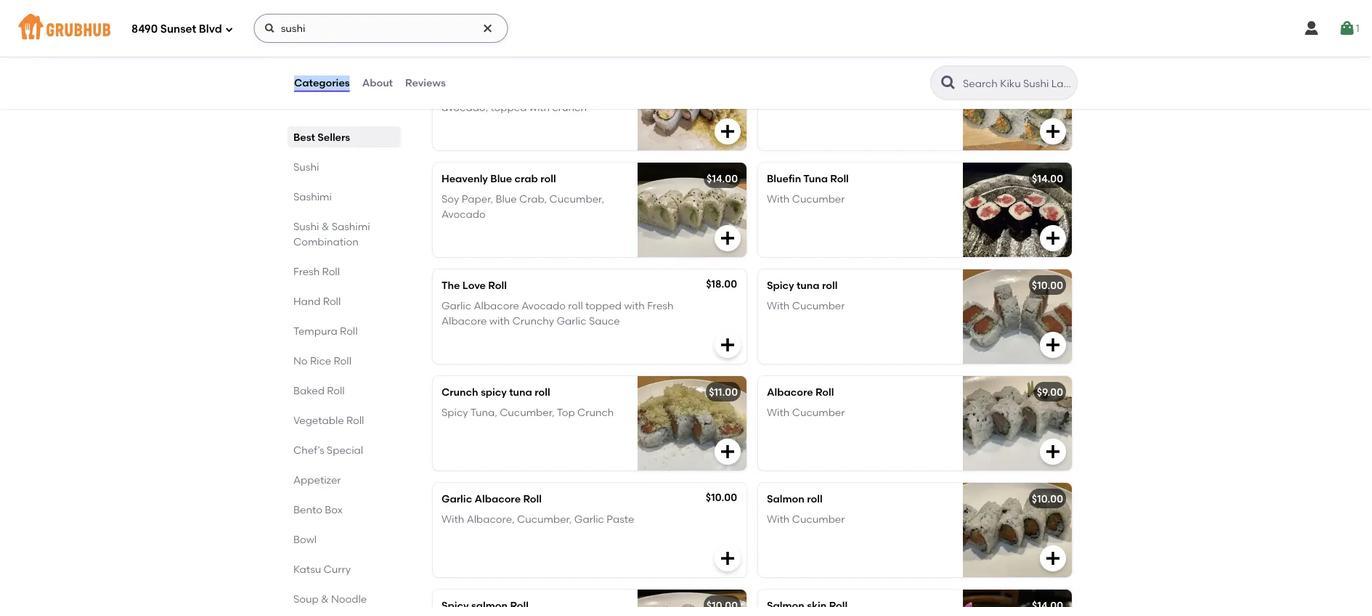 Task type: vqa. For each thing, say whether or not it's contained in the screenshot.


Task type: describe. For each thing, give the bounding box(es) containing it.
california down baja california roll
[[796, 86, 845, 99]]

fresh roll
[[294, 265, 340, 278]]

svg image for spicy california roll
[[1045, 123, 1062, 140]]

with for spicy
[[767, 300, 790, 312]]

spicy tuna, cucumber, top crunch
[[442, 407, 614, 419]]

bento
[[294, 503, 322, 516]]

katsu curry tab
[[294, 562, 395, 577]]

heavenly blue crab roll image
[[638, 163, 747, 257]]

1 vertical spatial with
[[624, 300, 645, 312]]

baja
[[767, 66, 790, 78]]

0 vertical spatial tuna
[[797, 279, 820, 292]]

with for albacore
[[767, 407, 790, 419]]

crunch spicy tuna roll
[[442, 386, 550, 398]]

noodle
[[331, 593, 367, 605]]

baja california roll
[[767, 66, 863, 78]]

curry
[[324, 563, 351, 575]]

bento box
[[294, 503, 343, 516]]

meat,
[[514, 86, 543, 99]]

blvd
[[199, 23, 222, 36]]

reviews
[[405, 77, 446, 89]]

vegetable roll
[[294, 414, 364, 426]]

crunch california roll image
[[638, 56, 747, 150]]

soup
[[294, 593, 319, 605]]

crunch for crunch california roll
[[442, 66, 478, 78]]

$11.00 for baja
[[709, 66, 738, 78]]

avocado inside soy paper, blue crab, cucumber, avocado
[[442, 208, 486, 220]]

bluefin tuna roll image
[[963, 163, 1072, 257]]

appetizer
[[294, 474, 341, 486]]

garlic left paste
[[575, 513, 604, 526]]

$10.00 for spicy tuna roll
[[1032, 279, 1064, 292]]

garlic albacore roll
[[442, 493, 542, 505]]

spicy tuna roll
[[767, 279, 838, 292]]

proceed to checkout
[[1052, 328, 1157, 341]]

$11.00 for albacore
[[709, 386, 738, 398]]

california for crab
[[481, 66, 531, 78]]

katsu curry
[[294, 563, 351, 575]]

blue inside soy paper, blue crab, cucumber, avocado
[[496, 193, 517, 205]]

sashimi tab
[[294, 189, 395, 204]]

categories button
[[294, 57, 351, 109]]

albacore roll image
[[963, 376, 1072, 471]]

$9.00
[[1037, 386, 1064, 398]]

no
[[294, 355, 308, 367]]

sushi tab
[[294, 159, 395, 174]]

fresh inside garlic albacore avocado roll topped with fresh albacore with crunchy garlic sauce
[[647, 300, 674, 312]]

proceed
[[1052, 328, 1094, 341]]

$18.00
[[706, 278, 737, 290]]

baja california roll image
[[963, 56, 1072, 150]]

cucumber for roll
[[792, 407, 845, 419]]

special
[[327, 444, 363, 456]]

with for garlic
[[442, 513, 464, 526]]

hand roll tab
[[294, 294, 395, 309]]

categories
[[294, 77, 350, 89]]

california for california
[[793, 66, 842, 78]]

2 vertical spatial with
[[489, 315, 510, 327]]

1
[[1356, 22, 1360, 34]]

katsu
[[294, 563, 321, 575]]

chef's
[[294, 444, 324, 456]]

sashimi inside tab
[[294, 190, 332, 203]]

tuna,
[[471, 407, 498, 419]]

crunch spicy tuna roll image
[[638, 376, 747, 471]]

with for salmon
[[767, 513, 790, 526]]

Search Kiku Sushi Larchmont search field
[[962, 76, 1073, 90]]

sunset
[[160, 23, 196, 36]]

chef's special
[[294, 444, 363, 456]]

cucumber for tuna
[[792, 300, 845, 312]]

cucumber for tuna
[[792, 193, 845, 205]]

tempura roll
[[294, 325, 358, 337]]

love
[[463, 279, 486, 292]]

with cucumber for roll
[[767, 513, 845, 526]]

imitation
[[442, 86, 486, 99]]

$14.00 for with cucumber
[[1032, 173, 1064, 185]]

salmon
[[767, 493, 805, 505]]

cucumber, for garlic albacore roll
[[517, 513, 572, 526]]

tempura roll tab
[[294, 323, 395, 339]]

sashimi inside sushi & sashimi combination
[[332, 220, 370, 232]]

about button
[[362, 57, 394, 109]]

with albacore, cucumber, garlic paste
[[442, 513, 635, 526]]

1 button
[[1339, 15, 1360, 41]]

1 vertical spatial crab
[[515, 173, 538, 185]]

avocado inside garlic albacore avocado roll topped with fresh albacore with crunchy garlic sauce
[[522, 300, 566, 312]]

svg image for crunch california roll
[[719, 123, 737, 140]]

imitation crab meat, cucumber, avocado, topped with crunch
[[442, 86, 598, 113]]

heavenly blue crab roll
[[442, 173, 556, 185]]

top
[[557, 407, 575, 419]]

baked
[[294, 384, 325, 397]]

paper,
[[462, 193, 493, 205]]

with cucumber for tuna
[[767, 193, 845, 205]]

roll inside tab
[[334, 355, 352, 367]]

the love roll
[[442, 279, 507, 292]]

0 vertical spatial blue
[[491, 173, 512, 185]]

sushi & sashimi combination
[[294, 220, 370, 248]]

spicy tuna roll image
[[963, 269, 1072, 364]]

combination
[[294, 235, 359, 248]]

with cucumber for roll
[[767, 407, 845, 419]]

$14.00 for soy paper, blue crab, cucumber, avocado
[[707, 173, 738, 185]]

rice
[[310, 355, 331, 367]]

no rice roll tab
[[294, 353, 395, 368]]

chef's special tab
[[294, 442, 395, 458]]

soup & noodle
[[294, 593, 367, 605]]

about
[[362, 77, 393, 89]]

garlic up the albacore,
[[442, 493, 472, 505]]

with inside imitation crab meat, cucumber, avocado, topped with crunch
[[529, 101, 550, 113]]



Task type: locate. For each thing, give the bounding box(es) containing it.
cucumber down tuna
[[792, 193, 845, 205]]

cucumber, for crunch spicy tuna roll
[[500, 407, 555, 419]]

0 horizontal spatial with
[[489, 315, 510, 327]]

topped
[[491, 101, 527, 113], [586, 300, 622, 312]]

crunchy
[[513, 315, 554, 327]]

with down bluefin on the top right of the page
[[767, 193, 790, 205]]

heavenly
[[442, 173, 488, 185]]

crunch for crunch spicy tuna roll
[[442, 386, 478, 398]]

bento box tab
[[294, 502, 395, 517]]

salmon roll
[[767, 493, 823, 505]]

2 vertical spatial crunch
[[578, 407, 614, 419]]

with left the albacore,
[[442, 513, 464, 526]]

1 horizontal spatial avocado
[[522, 300, 566, 312]]

2 $14.00 from the left
[[1032, 173, 1064, 185]]

with down albacore roll
[[767, 407, 790, 419]]

1 vertical spatial topped
[[586, 300, 622, 312]]

with cucumber down the salmon roll
[[767, 513, 845, 526]]

roll inside tab
[[340, 325, 358, 337]]

& up combination
[[322, 220, 329, 232]]

0 horizontal spatial crab
[[488, 86, 512, 99]]

soy paper, blue crab, cucumber, avocado
[[442, 193, 604, 220]]

$10.00 for salmon roll
[[1032, 493, 1064, 505]]

&
[[322, 220, 329, 232], [321, 593, 329, 605]]

salmon skin roll image
[[963, 590, 1072, 607]]

svg image
[[264, 23, 276, 34], [482, 23, 494, 34], [1045, 123, 1062, 140], [719, 230, 737, 247], [719, 443, 737, 461]]

1 vertical spatial avocado
[[522, 300, 566, 312]]

bluefin
[[767, 173, 801, 185]]

svg image for garlic albacore roll
[[719, 550, 737, 567]]

& inside tab
[[321, 593, 329, 605]]

spicy down baja
[[767, 86, 794, 99]]

albacore,
[[467, 513, 515, 526]]

baked roll
[[294, 384, 345, 397]]

blue up paper,
[[491, 173, 512, 185]]

avocado,
[[442, 101, 488, 113]]

1 horizontal spatial fresh
[[647, 300, 674, 312]]

with for bluefin
[[767, 193, 790, 205]]

spicy for spicy california roll
[[767, 86, 794, 99]]

bowl tab
[[294, 532, 395, 547]]

svg image for bluefin tuna roll
[[1045, 230, 1062, 247]]

2 horizontal spatial with
[[624, 300, 645, 312]]

1 sushi from the top
[[294, 161, 319, 173]]

best sellers tab
[[294, 129, 395, 145]]

avocado down soy
[[442, 208, 486, 220]]

no rice roll
[[294, 355, 352, 367]]

crab
[[488, 86, 512, 99], [515, 173, 538, 185]]

garlic albacore avocado roll topped with fresh albacore with crunchy garlic sauce
[[442, 300, 674, 327]]

california up meat,
[[481, 66, 531, 78]]

0 horizontal spatial fresh
[[294, 265, 320, 278]]

reviews button
[[405, 57, 447, 109]]

sushi for sushi & sashimi combination
[[294, 220, 319, 232]]

svg image for salmon roll
[[1045, 550, 1062, 567]]

crunch up tuna,
[[442, 386, 478, 398]]

cucumber, inside soy paper, blue crab, cucumber, avocado
[[550, 193, 604, 205]]

sushi down best
[[294, 161, 319, 173]]

crunch
[[442, 66, 478, 78], [442, 386, 478, 398], [578, 407, 614, 419]]

search icon image
[[940, 74, 958, 92]]

tempura
[[294, 325, 338, 337]]

$10.00
[[1032, 66, 1064, 78], [1032, 279, 1064, 292], [706, 491, 737, 504], [1032, 493, 1064, 505]]

garlic
[[442, 300, 472, 312], [557, 315, 587, 327], [442, 493, 472, 505], [575, 513, 604, 526]]

0 vertical spatial with
[[529, 101, 550, 113]]

svg image for soy paper, blue crab, cucumber, avocado
[[719, 230, 737, 247]]

box
[[325, 503, 343, 516]]

1 $11.00 from the top
[[709, 66, 738, 78]]

roll inside garlic albacore avocado roll topped with fresh albacore with crunchy garlic sauce
[[568, 300, 583, 312]]

main navigation navigation
[[0, 0, 1372, 57]]

cucumber, down the crunch spicy tuna roll
[[500, 407, 555, 419]]

1 vertical spatial cucumber,
[[500, 407, 555, 419]]

2 vertical spatial spicy
[[442, 407, 468, 419]]

fresh inside tab
[[294, 265, 320, 278]]

salmon roll image
[[963, 483, 1072, 578]]

0 vertical spatial &
[[322, 220, 329, 232]]

0 vertical spatial fresh
[[294, 265, 320, 278]]

0 vertical spatial crunch
[[442, 66, 478, 78]]

1 $14.00 from the left
[[707, 173, 738, 185]]

with cucumber for tuna
[[767, 300, 845, 312]]

tuna
[[797, 279, 820, 292], [509, 386, 532, 398]]

8490
[[132, 23, 158, 36]]

crab up crab,
[[515, 173, 538, 185]]

appetizer tab
[[294, 472, 395, 488]]

crab down crunch california roll
[[488, 86, 512, 99]]

svg image inside 1 button
[[1339, 20, 1356, 37]]

sauce
[[589, 315, 620, 327]]

bluefin tuna roll
[[767, 173, 849, 185]]

3 cucumber from the top
[[792, 407, 845, 419]]

2 with cucumber from the top
[[767, 300, 845, 312]]

0 vertical spatial cucumber,
[[550, 193, 604, 205]]

the
[[442, 279, 460, 292]]

1 horizontal spatial with
[[529, 101, 550, 113]]

topped inside imitation crab meat, cucumber, avocado, topped with crunch
[[491, 101, 527, 113]]

roll
[[533, 66, 549, 78], [847, 86, 862, 99], [541, 173, 556, 185], [822, 279, 838, 292], [568, 300, 583, 312], [535, 386, 550, 398], [807, 493, 823, 505]]

cucumber
[[792, 193, 845, 205], [792, 300, 845, 312], [792, 407, 845, 419], [792, 513, 845, 526]]

0 vertical spatial crab
[[488, 86, 512, 99]]

1 vertical spatial &
[[321, 593, 329, 605]]

soup & noodle tab
[[294, 591, 395, 607]]

cucumber down spicy tuna roll
[[792, 300, 845, 312]]

4 cucumber from the top
[[792, 513, 845, 526]]

spicy salmon roll image
[[638, 590, 747, 607]]

baked roll tab
[[294, 383, 395, 398]]

svg image for albacore roll
[[1045, 443, 1062, 461]]

1 & from the top
[[322, 220, 329, 232]]

2 sushi from the top
[[294, 220, 319, 232]]

with cucumber
[[767, 193, 845, 205], [767, 300, 845, 312], [767, 407, 845, 419], [767, 513, 845, 526]]

to
[[1096, 328, 1106, 341]]

best sellers
[[294, 131, 350, 143]]

spicy right $18.00
[[767, 279, 795, 292]]

best
[[294, 131, 315, 143]]

soy
[[442, 193, 459, 205]]

bowl
[[294, 533, 317, 546]]

$10.00 for baja california roll
[[1032, 66, 1064, 78]]

vegetable roll tab
[[294, 413, 395, 428]]

0 vertical spatial sushi
[[294, 161, 319, 173]]

albacore roll
[[767, 386, 834, 398]]

spicy california roll
[[767, 86, 862, 99]]

fresh
[[294, 265, 320, 278], [647, 300, 674, 312]]

roll
[[845, 66, 863, 78], [831, 173, 849, 185], [322, 265, 340, 278], [488, 279, 507, 292], [323, 295, 341, 307], [340, 325, 358, 337], [334, 355, 352, 367], [327, 384, 345, 397], [816, 386, 834, 398], [347, 414, 364, 426], [523, 493, 542, 505]]

1 vertical spatial fresh
[[647, 300, 674, 312]]

2 & from the top
[[321, 593, 329, 605]]

with down salmon
[[767, 513, 790, 526]]

0 vertical spatial topped
[[491, 101, 527, 113]]

avocado
[[442, 208, 486, 220], [522, 300, 566, 312]]

cucumber, right the albacore,
[[517, 513, 572, 526]]

1 vertical spatial blue
[[496, 193, 517, 205]]

vegetable
[[294, 414, 344, 426]]

garlic down the the
[[442, 300, 472, 312]]

sellers
[[318, 131, 350, 143]]

crunch right top
[[578, 407, 614, 419]]

sushi inside sushi & sashimi combination
[[294, 220, 319, 232]]

cucumber,
[[546, 86, 598, 99]]

spicy left tuna,
[[442, 407, 468, 419]]

crab,
[[519, 193, 547, 205]]

albacore
[[474, 300, 519, 312], [442, 315, 487, 327], [767, 386, 813, 398], [475, 493, 521, 505]]

0 vertical spatial spicy
[[767, 86, 794, 99]]

2 cucumber from the top
[[792, 300, 845, 312]]

california up spicy california roll
[[793, 66, 842, 78]]

$14.00
[[707, 173, 738, 185], [1032, 173, 1064, 185]]

sushi & sashimi combination tab
[[294, 219, 395, 249]]

3 with cucumber from the top
[[767, 407, 845, 419]]

topped up sauce
[[586, 300, 622, 312]]

svg image for spicy tuna roll
[[1045, 336, 1062, 354]]

with cucumber down spicy tuna roll
[[767, 300, 845, 312]]

1 with cucumber from the top
[[767, 193, 845, 205]]

2 vertical spatial cucumber,
[[517, 513, 572, 526]]

0 horizontal spatial topped
[[491, 101, 527, 113]]

proceed to checkout button
[[1007, 322, 1202, 348]]

with
[[529, 101, 550, 113], [624, 300, 645, 312], [489, 315, 510, 327]]

cucumber for roll
[[792, 513, 845, 526]]

$11.00
[[709, 66, 738, 78], [709, 386, 738, 398]]

blue
[[491, 173, 512, 185], [496, 193, 517, 205]]

& for noodle
[[321, 593, 329, 605]]

1 horizontal spatial tuna
[[797, 279, 820, 292]]

crab inside imitation crab meat, cucumber, avocado, topped with crunch
[[488, 86, 512, 99]]

1 vertical spatial spicy
[[767, 279, 795, 292]]

1 vertical spatial $11.00
[[709, 386, 738, 398]]

0 vertical spatial $11.00
[[709, 66, 738, 78]]

with down spicy tuna roll
[[767, 300, 790, 312]]

paste
[[607, 513, 635, 526]]

spicy for spicy tuna, cucumber, top crunch
[[442, 407, 468, 419]]

1 horizontal spatial topped
[[586, 300, 622, 312]]

with cucumber down albacore roll
[[767, 407, 845, 419]]

sashimi
[[294, 190, 332, 203], [332, 220, 370, 232]]

1 vertical spatial sashimi
[[332, 220, 370, 232]]

8490 sunset blvd
[[132, 23, 222, 36]]

with cucumber down the bluefin tuna roll
[[767, 193, 845, 205]]

1 cucumber from the top
[[792, 193, 845, 205]]

garlic left sauce
[[557, 315, 587, 327]]

0 vertical spatial avocado
[[442, 208, 486, 220]]

hand
[[294, 295, 321, 307]]

spicy
[[481, 386, 507, 398]]

Search for food, convenience, alcohol... search field
[[254, 14, 508, 43]]

crunch california roll
[[442, 66, 549, 78]]

sashimi up sushi & sashimi combination on the top left
[[294, 190, 332, 203]]

1 vertical spatial sushi
[[294, 220, 319, 232]]

sashimi up combination
[[332, 220, 370, 232]]

checkout
[[1109, 328, 1157, 341]]

spicy for spicy tuna roll
[[767, 279, 795, 292]]

cucumber down albacore roll
[[792, 407, 845, 419]]

1 vertical spatial crunch
[[442, 386, 478, 398]]

2 $11.00 from the top
[[709, 386, 738, 398]]

& for sashimi
[[322, 220, 329, 232]]

1 horizontal spatial $14.00
[[1032, 173, 1064, 185]]

tuna
[[804, 173, 828, 185]]

sushi inside tab
[[294, 161, 319, 173]]

cucumber, right crab,
[[550, 193, 604, 205]]

crunch
[[553, 101, 587, 113]]

topped down meat,
[[491, 101, 527, 113]]

0 vertical spatial sashimi
[[294, 190, 332, 203]]

sushi for sushi
[[294, 161, 319, 173]]

& inside sushi & sashimi combination
[[322, 220, 329, 232]]

spicy
[[767, 86, 794, 99], [767, 279, 795, 292], [442, 407, 468, 419]]

crunch up imitation
[[442, 66, 478, 78]]

topped inside garlic albacore avocado roll topped with fresh albacore with crunchy garlic sauce
[[586, 300, 622, 312]]

fresh roll tab
[[294, 264, 395, 279]]

sushi up combination
[[294, 220, 319, 232]]

1 horizontal spatial crab
[[515, 173, 538, 185]]

svg image for the love roll
[[719, 336, 737, 354]]

0 horizontal spatial avocado
[[442, 208, 486, 220]]

1 vertical spatial tuna
[[509, 386, 532, 398]]

0 horizontal spatial tuna
[[509, 386, 532, 398]]

svg image for spicy tuna, cucumber, top crunch
[[719, 443, 737, 461]]

cucumber down the salmon roll
[[792, 513, 845, 526]]

hand roll
[[294, 295, 341, 307]]

blue down heavenly blue crab roll
[[496, 193, 517, 205]]

4 with cucumber from the top
[[767, 513, 845, 526]]

avocado up crunchy
[[522, 300, 566, 312]]

& right "soup"
[[321, 593, 329, 605]]

0 horizontal spatial $14.00
[[707, 173, 738, 185]]

svg image
[[1303, 20, 1321, 37], [1339, 20, 1356, 37], [225, 25, 234, 34], [719, 123, 737, 140], [1045, 230, 1062, 247], [719, 336, 737, 354], [1045, 336, 1062, 354], [1045, 443, 1062, 461], [719, 550, 737, 567], [1045, 550, 1062, 567]]



